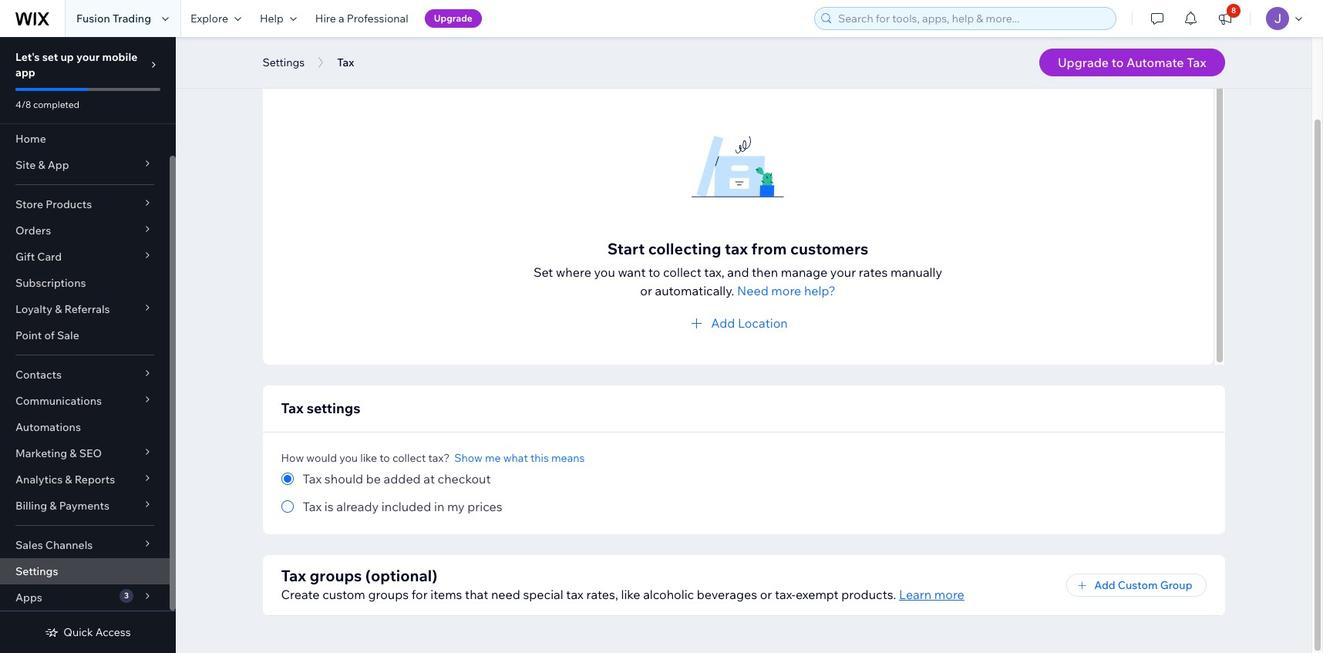 Task type: describe. For each thing, give the bounding box(es) containing it.
from
[[751, 239, 787, 258]]

payments
[[59, 499, 109, 513]]

or inside set where you want to collect tax, and then manage your rates manually or automatically.
[[640, 283, 652, 298]]

communications button
[[0, 388, 170, 414]]

quick access
[[63, 625, 131, 639]]

then
[[752, 264, 778, 280]]

for inside tax groups (optional) create custom groups for items that need special tax rates, like alcoholic beverages or tax-exempt products. learn more
[[411, 587, 428, 602]]

collect for tax?
[[392, 451, 426, 465]]

manage
[[781, 264, 828, 280]]

add location
[[711, 315, 788, 331]]

automate
[[1126, 55, 1184, 70]]

fusion
[[76, 12, 110, 25]]

how
[[281, 451, 304, 465]]

orders button
[[0, 217, 170, 244]]

tax for settings
[[281, 399, 304, 417]]

1 horizontal spatial collecting
[[648, 239, 721, 258]]

group
[[1160, 578, 1192, 592]]

should
[[324, 471, 363, 487]]

my
[[447, 499, 465, 514]]

add for add location
[[711, 315, 735, 331]]

what
[[503, 451, 528, 465]]

analytics & reports button
[[0, 466, 170, 493]]

how would you like to collect tax? show me what this means
[[281, 451, 585, 465]]

sales channels button
[[0, 532, 170, 558]]

8
[[1231, 5, 1236, 15]]

need
[[737, 283, 769, 298]]

products
[[46, 197, 92, 211]]

means
[[551, 451, 585, 465]]

you'll only be collecting tax for locations that appear in this list.
[[281, 58, 639, 73]]

set
[[533, 264, 553, 280]]

settings link
[[0, 558, 170, 584]]

more inside tax groups (optional) create custom groups for items that need special tax rates, like alcoholic beverages or tax-exempt products. learn more
[[934, 587, 964, 602]]

start collecting tax from customers
[[607, 239, 868, 258]]

point of sale
[[15, 328, 79, 342]]

0 horizontal spatial groups
[[310, 566, 362, 585]]

this for means
[[530, 451, 549, 465]]

help button
[[251, 0, 306, 37]]

tax should be added at checkout
[[303, 471, 491, 487]]

settings for 'settings' link in the bottom of the page
[[15, 564, 58, 578]]

store products button
[[0, 191, 170, 217]]

that inside tax groups (optional) create custom groups for items that need special tax rates, like alcoholic beverages or tax-exempt products. learn more
[[465, 587, 488, 602]]

quick
[[63, 625, 93, 639]]

apps
[[15, 591, 42, 604]]

sales channels
[[15, 538, 93, 552]]

to for how would you like to collect tax? show me what this means
[[380, 451, 390, 465]]

set
[[42, 50, 58, 64]]

quick access button
[[45, 625, 131, 639]]

customers
[[790, 239, 868, 258]]

already
[[336, 499, 379, 514]]

need more help?
[[737, 283, 836, 298]]

is
[[324, 499, 334, 514]]

store products
[[15, 197, 92, 211]]

mobile
[[102, 50, 138, 64]]

billing & payments
[[15, 499, 109, 513]]

tax for is
[[303, 499, 322, 514]]

help
[[260, 12, 284, 25]]

settings button
[[255, 51, 312, 74]]

reports
[[75, 473, 115, 487]]

gift
[[15, 250, 35, 264]]

gift card
[[15, 250, 62, 264]]

& for analytics
[[65, 473, 72, 487]]

0 horizontal spatial collecting
[[359, 58, 415, 73]]

rates
[[859, 264, 888, 280]]

locations
[[457, 58, 510, 73]]

products.
[[841, 587, 896, 602]]

explore
[[190, 12, 228, 25]]

at
[[423, 471, 435, 487]]

this for list.
[[595, 58, 616, 73]]

store
[[15, 197, 43, 211]]

help?
[[804, 283, 836, 298]]

you'll
[[281, 58, 312, 73]]

exempt
[[796, 587, 839, 602]]

where
[[556, 264, 591, 280]]

special
[[523, 587, 563, 602]]

site & app button
[[0, 152, 170, 178]]

upgrade for upgrade
[[434, 12, 473, 24]]

like inside tax groups (optional) create custom groups for items that need special tax rates, like alcoholic beverages or tax-exempt products. learn more
[[621, 587, 640, 602]]

app
[[48, 158, 69, 172]]

subscriptions link
[[0, 270, 170, 296]]

communications
[[15, 394, 102, 408]]

subscriptions
[[15, 276, 86, 290]]

to for set where you want to collect tax, and then manage your rates manually or automatically.
[[649, 264, 660, 280]]

location
[[738, 315, 788, 331]]

be for added
[[366, 471, 381, 487]]

tax,
[[704, 264, 725, 280]]

show
[[454, 451, 483, 465]]

marketing & seo
[[15, 446, 102, 460]]

learn more link
[[899, 585, 964, 604]]

0 horizontal spatial tax
[[418, 58, 436, 73]]

0 vertical spatial like
[[360, 451, 377, 465]]



Task type: locate. For each thing, give the bounding box(es) containing it.
that
[[512, 58, 536, 73], [465, 587, 488, 602]]

1 horizontal spatial that
[[512, 58, 536, 73]]

0 horizontal spatial add
[[711, 315, 735, 331]]

be for collecting
[[341, 58, 356, 73]]

gift card button
[[0, 244, 170, 270]]

sale
[[57, 328, 79, 342]]

upgrade to automate tax
[[1058, 55, 1206, 70]]

& left reports
[[65, 473, 72, 487]]

2 vertical spatial to
[[380, 451, 390, 465]]

& for loyalty
[[55, 302, 62, 316]]

start
[[607, 239, 645, 258]]

0 horizontal spatial in
[[434, 499, 444, 514]]

point of sale link
[[0, 322, 170, 349]]

tax for should
[[303, 471, 322, 487]]

like up 'should'
[[360, 451, 377, 465]]

show me what this means button
[[454, 451, 585, 465]]

upgrade to automate tax link
[[1039, 49, 1225, 76]]

groups up custom
[[310, 566, 362, 585]]

8 button
[[1208, 0, 1242, 37]]

0 vertical spatial for
[[438, 58, 454, 73]]

completed
[[33, 99, 80, 110]]

marketing
[[15, 446, 67, 460]]

you left the want
[[594, 264, 615, 280]]

tax inside tax groups (optional) create custom groups for items that need special tax rates, like alcoholic beverages or tax-exempt products. learn more
[[281, 566, 306, 585]]

(optional)
[[365, 566, 437, 585]]

1 vertical spatial collecting
[[648, 239, 721, 258]]

or
[[640, 283, 652, 298], [760, 587, 772, 602]]

1 vertical spatial more
[[934, 587, 964, 602]]

0 vertical spatial add
[[711, 315, 735, 331]]

0 horizontal spatial like
[[360, 451, 377, 465]]

0 horizontal spatial you
[[339, 451, 358, 465]]

0 horizontal spatial this
[[530, 451, 549, 465]]

2 horizontal spatial tax
[[725, 239, 748, 258]]

or inside tax groups (optional) create custom groups for items that need special tax rates, like alcoholic beverages or tax-exempt products. learn more
[[760, 587, 772, 602]]

0 vertical spatial your
[[76, 50, 100, 64]]

in left my
[[434, 499, 444, 514]]

add location button
[[688, 314, 788, 332]]

your inside the let's set up your mobile app
[[76, 50, 100, 64]]

a
[[339, 12, 344, 25]]

to right the want
[[649, 264, 660, 280]]

add custom group
[[1094, 578, 1192, 592]]

like right rates,
[[621, 587, 640, 602]]

add inside "add location" button
[[711, 315, 735, 331]]

add
[[711, 315, 735, 331], [1094, 578, 1115, 592]]

app
[[15, 66, 35, 79]]

tax up 'and'
[[725, 239, 748, 258]]

want
[[618, 264, 646, 280]]

1 vertical spatial like
[[621, 587, 640, 602]]

& right site
[[38, 158, 45, 172]]

point
[[15, 328, 42, 342]]

settings
[[263, 56, 305, 69], [15, 564, 58, 578]]

1 vertical spatial this
[[530, 451, 549, 465]]

set where you want to collect tax, and then manage your rates manually or automatically.
[[533, 264, 942, 298]]

contacts
[[15, 368, 62, 382]]

0 horizontal spatial that
[[465, 587, 488, 602]]

1 vertical spatial that
[[465, 587, 488, 602]]

settings for settings button
[[263, 56, 305, 69]]

to inside set where you want to collect tax, and then manage your rates manually or automatically.
[[649, 264, 660, 280]]

hire a professional link
[[306, 0, 418, 37]]

card
[[37, 250, 62, 264]]

tax down would
[[303, 471, 322, 487]]

add custom group button
[[1066, 574, 1206, 597]]

1 vertical spatial add
[[1094, 578, 1115, 592]]

contacts button
[[0, 362, 170, 388]]

let's set up your mobile app
[[15, 50, 138, 79]]

professional
[[347, 12, 408, 25]]

or down the want
[[640, 283, 652, 298]]

0 vertical spatial that
[[512, 58, 536, 73]]

1 vertical spatial you
[[339, 451, 358, 465]]

collect up the added
[[392, 451, 426, 465]]

1 horizontal spatial your
[[830, 264, 856, 280]]

tax right automate
[[1187, 55, 1206, 70]]

loyalty & referrals
[[15, 302, 110, 316]]

option group containing tax should be added at checkout
[[281, 470, 1206, 516]]

be
[[341, 58, 356, 73], [366, 471, 381, 487]]

0 horizontal spatial or
[[640, 283, 652, 298]]

0 vertical spatial collecting
[[359, 58, 415, 73]]

1 horizontal spatial add
[[1094, 578, 1115, 592]]

marketing & seo button
[[0, 440, 170, 466]]

collect for tax,
[[663, 264, 701, 280]]

collecting down professional
[[359, 58, 415, 73]]

0 vertical spatial this
[[595, 58, 616, 73]]

& right "loyalty"
[[55, 302, 62, 316]]

option group
[[281, 470, 1206, 516]]

0 horizontal spatial be
[[341, 58, 356, 73]]

loyalty
[[15, 302, 52, 316]]

0 horizontal spatial upgrade
[[434, 12, 473, 24]]

1 horizontal spatial collect
[[663, 264, 701, 280]]

& right billing
[[50, 499, 57, 513]]

your right the up
[[76, 50, 100, 64]]

for
[[438, 58, 454, 73], [411, 587, 428, 602]]

tax?
[[428, 451, 450, 465]]

automations
[[15, 420, 81, 434]]

need
[[491, 587, 520, 602]]

1 vertical spatial or
[[760, 587, 772, 602]]

this right what
[[530, 451, 549, 465]]

more
[[771, 283, 801, 298], [934, 587, 964, 602]]

fusion trading
[[76, 12, 151, 25]]

1 vertical spatial tax
[[725, 239, 748, 258]]

and
[[727, 264, 749, 280]]

1 vertical spatial be
[[366, 471, 381, 487]]

1 vertical spatial upgrade
[[1058, 55, 1109, 70]]

1 vertical spatial collect
[[392, 451, 426, 465]]

upgrade left automate
[[1058, 55, 1109, 70]]

settings inside sidebar element
[[15, 564, 58, 578]]

hire a professional
[[315, 12, 408, 25]]

0 vertical spatial groups
[[310, 566, 362, 585]]

for left locations
[[438, 58, 454, 73]]

me
[[485, 451, 501, 465]]

0 horizontal spatial collect
[[392, 451, 426, 465]]

groups down (optional)
[[368, 587, 409, 602]]

tax up create
[[281, 566, 306, 585]]

that left "appear"
[[512, 58, 536, 73]]

like
[[360, 451, 377, 465], [621, 587, 640, 602]]

settings down sales
[[15, 564, 58, 578]]

upgrade for upgrade to automate tax
[[1058, 55, 1109, 70]]

be left the added
[[366, 471, 381, 487]]

this
[[595, 58, 616, 73], [530, 451, 549, 465]]

tax down upgrade button
[[418, 58, 436, 73]]

in inside 'option group'
[[434, 499, 444, 514]]

your
[[76, 50, 100, 64], [830, 264, 856, 280]]

of
[[44, 328, 55, 342]]

upgrade
[[434, 12, 473, 24], [1058, 55, 1109, 70]]

1 horizontal spatial or
[[760, 587, 772, 602]]

Search for tools, apps, help & more... field
[[833, 8, 1111, 29]]

collect inside set where you want to collect tax, and then manage your rates manually or automatically.
[[663, 264, 701, 280]]

0 vertical spatial or
[[640, 283, 652, 298]]

rates,
[[586, 587, 618, 602]]

0 vertical spatial upgrade
[[434, 12, 473, 24]]

in right "appear"
[[582, 58, 592, 73]]

more right learn
[[934, 587, 964, 602]]

tax left settings
[[281, 399, 304, 417]]

0 vertical spatial more
[[771, 283, 801, 298]]

0 horizontal spatial settings
[[15, 564, 58, 578]]

you up 'should'
[[339, 451, 358, 465]]

tax
[[418, 58, 436, 73], [725, 239, 748, 258], [566, 587, 584, 602]]

that left need
[[465, 587, 488, 602]]

you for where
[[594, 264, 615, 280]]

sales
[[15, 538, 43, 552]]

1 horizontal spatial like
[[621, 587, 640, 602]]

more down manage
[[771, 283, 801, 298]]

tax left rates,
[[566, 587, 584, 602]]

2 horizontal spatial to
[[1112, 55, 1124, 70]]

1 vertical spatial for
[[411, 587, 428, 602]]

settings inside button
[[263, 56, 305, 69]]

0 vertical spatial in
[[582, 58, 592, 73]]

home
[[15, 132, 46, 146]]

1 horizontal spatial groups
[[368, 587, 409, 602]]

add left the custom
[[1094, 578, 1115, 592]]

& for site
[[38, 158, 45, 172]]

& left seo
[[70, 446, 77, 460]]

0 vertical spatial you
[[594, 264, 615, 280]]

&
[[38, 158, 45, 172], [55, 302, 62, 316], [70, 446, 77, 460], [65, 473, 72, 487], [50, 499, 57, 513]]

custom
[[322, 587, 365, 602]]

upgrade up you'll only be collecting tax for locations that appear in this list.
[[434, 12, 473, 24]]

add inside add custom group button
[[1094, 578, 1115, 592]]

0 vertical spatial settings
[[263, 56, 305, 69]]

referrals
[[64, 302, 110, 316]]

upgrade inside button
[[434, 12, 473, 24]]

0 horizontal spatial to
[[380, 451, 390, 465]]

add left location on the right
[[711, 315, 735, 331]]

1 vertical spatial in
[[434, 499, 444, 514]]

1 vertical spatial your
[[830, 264, 856, 280]]

beverages
[[697, 587, 757, 602]]

seo
[[79, 446, 102, 460]]

let's
[[15, 50, 40, 64]]

automations link
[[0, 414, 170, 440]]

0 vertical spatial collect
[[663, 264, 701, 280]]

this left list.
[[595, 58, 616, 73]]

sidebar element
[[0, 37, 176, 653]]

automatically.
[[655, 283, 734, 298]]

add for add custom group
[[1094, 578, 1115, 592]]

you for would
[[339, 451, 358, 465]]

tax groups (optional) create custom groups for items that need special tax rates, like alcoholic beverages or tax-exempt products. learn more
[[281, 566, 964, 602]]

for down (optional)
[[411, 587, 428, 602]]

to left automate
[[1112, 55, 1124, 70]]

collecting up tax,
[[648, 239, 721, 258]]

your down customers
[[830, 264, 856, 280]]

in
[[582, 58, 592, 73], [434, 499, 444, 514]]

2 vertical spatial tax
[[566, 587, 584, 602]]

1 vertical spatial to
[[649, 264, 660, 280]]

0 vertical spatial to
[[1112, 55, 1124, 70]]

analytics
[[15, 473, 63, 487]]

your inside set where you want to collect tax, and then manage your rates manually or automatically.
[[830, 264, 856, 280]]

1 horizontal spatial you
[[594, 264, 615, 280]]

0 horizontal spatial more
[[771, 283, 801, 298]]

settings
[[307, 399, 361, 417]]

1 horizontal spatial upgrade
[[1058, 55, 1109, 70]]

0 vertical spatial tax
[[418, 58, 436, 73]]

tax for groups
[[281, 566, 306, 585]]

0 horizontal spatial for
[[411, 587, 428, 602]]

1 horizontal spatial more
[[934, 587, 964, 602]]

list.
[[619, 58, 639, 73]]

1 horizontal spatial settings
[[263, 56, 305, 69]]

0 horizontal spatial your
[[76, 50, 100, 64]]

0 vertical spatial be
[[341, 58, 356, 73]]

items
[[430, 587, 462, 602]]

hire
[[315, 12, 336, 25]]

tax left is
[[303, 499, 322, 514]]

1 horizontal spatial tax
[[566, 587, 584, 602]]

1 horizontal spatial to
[[649, 264, 660, 280]]

& for billing
[[50, 499, 57, 513]]

1 horizontal spatial this
[[595, 58, 616, 73]]

4/8
[[15, 99, 31, 110]]

settings left only
[[263, 56, 305, 69]]

be right only
[[341, 58, 356, 73]]

& for marketing
[[70, 446, 77, 460]]

1 vertical spatial settings
[[15, 564, 58, 578]]

trading
[[113, 12, 151, 25]]

channels
[[45, 538, 93, 552]]

only
[[314, 58, 339, 73]]

tax inside tax groups (optional) create custom groups for items that need special tax rates, like alcoholic beverages or tax-exempt products. learn more
[[566, 587, 584, 602]]

1 horizontal spatial for
[[438, 58, 454, 73]]

1 horizontal spatial be
[[366, 471, 381, 487]]

collect up automatically.
[[663, 264, 701, 280]]

to up tax should be added at checkout on the bottom of page
[[380, 451, 390, 465]]

1 vertical spatial groups
[[368, 587, 409, 602]]

or left tax-
[[760, 587, 772, 602]]

tax-
[[775, 587, 796, 602]]

you inside set where you want to collect tax, and then manage your rates manually or automatically.
[[594, 264, 615, 280]]

1 horizontal spatial in
[[582, 58, 592, 73]]



Task type: vqa. For each thing, say whether or not it's contained in the screenshot.
Save button
no



